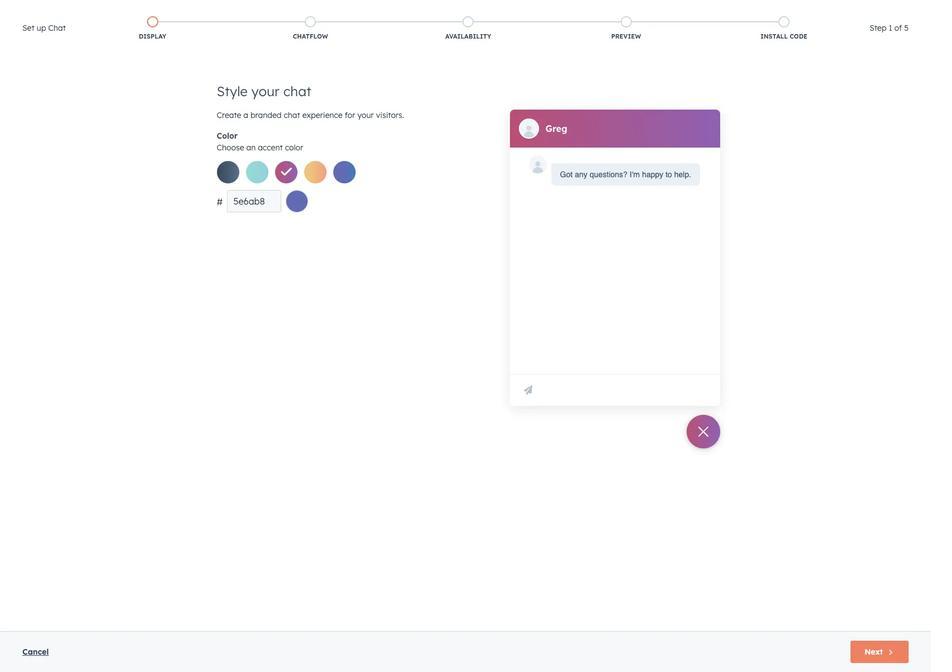 Task type: describe. For each thing, give the bounding box(es) containing it.
has
[[183, 8, 199, 19]]

style your chat
[[217, 83, 312, 100]]

set
[[22, 23, 34, 33]]

hub
[[83, 8, 101, 19]]

visitors.
[[376, 110, 404, 120]]

#
[[217, 196, 223, 208]]

chatflow
[[293, 32, 328, 40]]

chatflow list item
[[232, 14, 389, 43]]

to inside talk to sales button
[[371, 10, 377, 18]]

a
[[244, 110, 248, 120]]

chat
[[48, 23, 66, 33]]

next button
[[851, 641, 909, 663]]

trial
[[162, 8, 180, 19]]

greg robinson image
[[868, 32, 878, 42]]

of
[[895, 23, 902, 33]]

i'm
[[630, 170, 640, 179]]

up
[[37, 23, 46, 33]]

help image
[[807, 33, 817, 43]]

help?
[[325, 8, 345, 18]]

to inside agent says: got any questions? i'm happy to help. element
[[666, 170, 672, 179]]

hubspot image
[[20, 30, 34, 44]]

sales
[[379, 10, 396, 18]]

accent
[[258, 143, 283, 153]]

questions
[[257, 8, 293, 18]]

music menu
[[693, 28, 918, 46]]

display
[[139, 32, 166, 40]]

create
[[217, 110, 241, 120]]

marketing
[[35, 8, 80, 19]]

got any questions? i'm happy to help.
[[560, 170, 691, 179]]

color choose an accent color
[[217, 131, 303, 153]]

agent says: got any questions? i'm happy to help. element
[[560, 168, 691, 181]]

install
[[761, 32, 788, 40]]

help.
[[674, 170, 691, 179]]

hubspot link
[[13, 30, 42, 44]]

calling icon image
[[760, 32, 770, 43]]

professional
[[104, 8, 159, 19]]

list containing display
[[74, 14, 863, 43]]

or
[[295, 8, 303, 18]]

talk
[[356, 10, 369, 18]]

1 vertical spatial chat
[[284, 110, 300, 120]]

preview
[[611, 32, 641, 40]]

ended.
[[202, 8, 231, 19]]

for
[[345, 110, 355, 120]]

1 vertical spatial your
[[358, 110, 374, 120]]

need
[[305, 8, 323, 18]]



Task type: vqa. For each thing, say whether or not it's contained in the screenshot.
search call name or notes search field
no



Task type: locate. For each thing, give the bounding box(es) containing it.
0 horizontal spatial your
[[251, 83, 280, 100]]

install code
[[761, 32, 808, 40]]

next
[[865, 647, 883, 657]]

code
[[790, 32, 808, 40]]

to right talk
[[371, 10, 377, 18]]

to
[[371, 10, 377, 18], [666, 170, 672, 179]]

chat right branded
[[284, 110, 300, 120]]

5
[[905, 23, 909, 33]]

availability
[[445, 32, 491, 40]]

0 horizontal spatial to
[[371, 10, 377, 18]]

display list item
[[74, 14, 232, 43]]

preview list item
[[547, 14, 705, 43]]

availability list item
[[389, 14, 547, 43]]

marketing hub professional trial has ended. have questions or need help?
[[35, 8, 345, 19]]

0 vertical spatial to
[[371, 10, 377, 18]]

1 vertical spatial to
[[666, 170, 672, 179]]

style
[[217, 83, 248, 100]]

have
[[236, 8, 255, 18]]

questions?
[[590, 170, 628, 179]]

greg
[[546, 123, 567, 134]]

color
[[285, 143, 303, 153]]

0 vertical spatial your
[[251, 83, 280, 100]]

choose
[[217, 143, 244, 153]]

cancel
[[22, 647, 49, 657]]

0 vertical spatial chat
[[283, 83, 312, 100]]

create a branded chat experience for your visitors.
[[217, 110, 404, 120]]

happy
[[642, 170, 664, 179]]

chat up 'create a branded chat experience for your visitors.' at the top left of page
[[283, 83, 312, 100]]

music
[[880, 32, 900, 41]]

help button
[[803, 28, 822, 46]]

None text field
[[227, 190, 281, 213]]

your up branded
[[251, 83, 280, 100]]

step 1 of 5
[[870, 23, 909, 33]]

your right the for
[[358, 110, 374, 120]]

branded
[[251, 110, 282, 120]]

cancel button
[[22, 646, 49, 659]]

your
[[251, 83, 280, 100], [358, 110, 374, 120]]

chat
[[283, 83, 312, 100], [284, 110, 300, 120]]

1
[[889, 23, 893, 33]]

talk to sales button
[[349, 7, 403, 21]]

got
[[560, 170, 573, 179]]

1 horizontal spatial to
[[666, 170, 672, 179]]

experience
[[302, 110, 343, 120]]

talk to sales
[[356, 10, 396, 18]]

an
[[246, 143, 256, 153]]

music button
[[861, 28, 917, 46]]

marketplaces button
[[777, 28, 800, 46]]

step
[[870, 23, 887, 33]]

color
[[217, 131, 238, 141]]

set up chat heading
[[22, 21, 66, 35]]

any
[[575, 170, 588, 179]]

list
[[74, 14, 863, 43]]

set up chat
[[22, 23, 66, 33]]

calling icon button
[[756, 30, 775, 44]]

marketplaces image
[[784, 33, 794, 43]]

1 horizontal spatial your
[[358, 110, 374, 120]]

to left help.
[[666, 170, 672, 179]]

install code list item
[[705, 14, 863, 43]]



